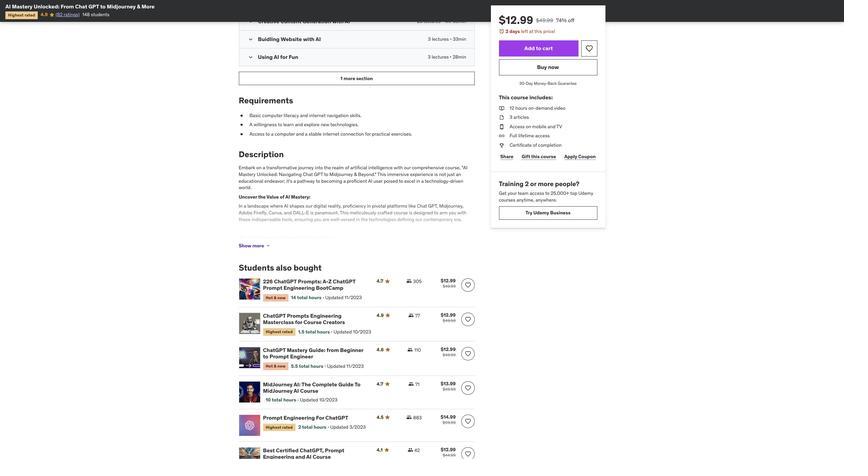 Task type: locate. For each thing, give the bounding box(es) containing it.
internet up explore
[[309, 113, 326, 119]]

and down '2 total hours'
[[296, 454, 305, 460]]

updated 10/2023 up beginner
[[334, 329, 371, 335]]

hot & new left "14" on the bottom of page
[[266, 296, 286, 301]]

ensuring
[[295, 217, 313, 223]]

into
[[315, 165, 323, 171]]

1 vertical spatial 4.9
[[377, 313, 384, 319]]

2 vertical spatial our
[[416, 217, 423, 223]]

"ai inside embark on a transformative journey into the realm of artificial intelligence with our comprehensive course, "ai mastery unlocked: navigating chat gpt to midjourney & beyond." this immersive experience is not just an educational endeavor; it's a pathway to becoming a proficient ai user poised to excel in a technology-driven world. uncover the value of ai mastery: in a landscape where ai shapes our digital reality, proficiency in pivotal platforms like chat gpt, midjourney, adobe firefly, canva, and dall-e is paramount. this meticulously crafted course is designed to arm you with these indispensable tools, ensuring you are well-versed in the technologies defining our contemporary era.
[[462, 165, 468, 171]]

rated down masterclass
[[282, 330, 293, 335]]

more for show more
[[253, 243, 264, 249]]

2 horizontal spatial of
[[533, 142, 537, 148]]

2 vertical spatial new
[[278, 364, 286, 369]]

share
[[501, 154, 514, 160]]

this right gift
[[532, 154, 540, 160]]

1 vertical spatial highest
[[266, 330, 281, 335]]

embark
[[239, 165, 255, 171]]

• left 33min
[[450, 36, 452, 42]]

course down platforms
[[394, 210, 408, 216]]

$49.99 inside $12.99 $49.99 74% off
[[536, 17, 554, 24]]

$12.99 up days
[[499, 13, 534, 27]]

wishlist image for 226 chatgpt prompts: a-z chatgpt prompt engineering bootcamp
[[465, 282, 472, 289]]

& up "proficient"
[[354, 172, 357, 178]]

beginner
[[340, 347, 364, 354]]

1 vertical spatial lectures
[[432, 36, 449, 42]]

course up 12
[[511, 94, 529, 101]]

xsmall image for access to a computer and a stable internet connection for practical exercises.
[[239, 131, 244, 138]]

0 vertical spatial •
[[442, 18, 444, 24]]

total right 1.5
[[306, 329, 316, 335]]

0 vertical spatial 2
[[506, 28, 509, 34]]

0 vertical spatial small image
[[247, 18, 254, 25]]

1 vertical spatial 3
[[428, 54, 431, 60]]

$49.99 inside $13.99 $49.99
[[443, 387, 456, 392]]

for left the 'practical'
[[365, 131, 371, 137]]

hours for 226 chatgpt prompts: a-z chatgpt prompt engineering bootcamp
[[309, 295, 322, 301]]

includes:
[[530, 94, 553, 101]]

a right in
[[244, 203, 246, 210]]

rated left (82
[[25, 13, 35, 18]]

prompts
[[287, 313, 309, 320]]

0 horizontal spatial unlocked:
[[34, 3, 60, 10]]

1 vertical spatial you
[[314, 217, 322, 223]]

you down midjourney,
[[449, 210, 457, 216]]

1 vertical spatial small image
[[247, 54, 254, 61]]

designed
[[414, 210, 433, 216]]

$49.99 for 226 chatgpt prompts: a-z chatgpt prompt engineering bootcamp
[[443, 284, 456, 289]]

proficiency
[[343, 203, 366, 210]]

10/2023
[[353, 329, 371, 335], [320, 398, 338, 404]]

prompt inside chatgpt mastery guide: from beginner to prompt engineer
[[270, 354, 289, 360]]

more
[[344, 75, 355, 81], [538, 180, 554, 188], [253, 243, 264, 249]]

the
[[302, 382, 311, 388]]

2 small image from the top
[[247, 54, 254, 61]]

1 more section button
[[239, 72, 475, 85]]

$12.99 for 226 chatgpt prompts: a-z chatgpt prompt engineering bootcamp
[[441, 278, 456, 284]]

udemy right try
[[534, 210, 550, 216]]

10/2023 for 10 total hours
[[320, 398, 338, 404]]

1 vertical spatial access
[[250, 131, 265, 137]]

xsmall image for 883
[[407, 415, 412, 421]]

xsmall image left 883
[[407, 415, 412, 421]]

2 horizontal spatial our
[[416, 217, 423, 223]]

transformative
[[266, 165, 297, 171]]

1 horizontal spatial "ai
[[462, 165, 468, 171]]

midjourney ai: the complete guide to midjourney ai course link
[[263, 382, 369, 395]]

total down prompt engineering for chatgpt
[[302, 425, 313, 431]]

1 horizontal spatial of
[[345, 165, 349, 171]]

xsmall image right show more
[[266, 244, 271, 249]]

$12.99 $49.99 right 110
[[441, 347, 456, 358]]

3 $12.99 $49.99 from the top
[[441, 347, 456, 358]]

hours for prompt engineering for chatgpt
[[314, 425, 327, 431]]

$49.99 up $13.99
[[443, 353, 456, 358]]

1 small image from the top
[[247, 18, 254, 25]]

for left 'fun'
[[281, 54, 288, 60]]

z
[[329, 279, 332, 285]]

and inside embark on a transformative journey into the realm of artificial intelligence with our comprehensive course, "ai mastery unlocked: navigating chat gpt to midjourney & beyond." this immersive experience is not just an educational endeavor; it's a pathway to becoming a proficient ai user poised to excel in a technology-driven world. uncover the value of ai mastery: in a landscape where ai shapes our digital reality, proficiency in pivotal platforms like chat gpt, midjourney, adobe firefly, canva, and dall-e is paramount. this meticulously crafted course is designed to arm you with these indispensable tools, ensuring you are well-versed in the technologies defining our contemporary era.
[[284, 210, 292, 216]]

full lifetime access
[[510, 133, 550, 139]]

0 vertical spatial gpt
[[88, 3, 99, 10]]

4.9
[[41, 12, 48, 18], [377, 313, 384, 319]]

2 vertical spatial •
[[450, 54, 452, 60]]

10
[[266, 398, 271, 404]]

1 horizontal spatial the
[[324, 165, 331, 171]]

hot & new for engineering
[[266, 296, 286, 301]]

3 down 12
[[510, 114, 513, 120]]

section
[[357, 75, 373, 81]]

1 vertical spatial access
[[530, 191, 545, 197]]

midjourney
[[263, 382, 293, 388], [263, 388, 293, 395]]

show
[[239, 243, 252, 249]]

xsmall image up share
[[499, 142, 505, 149]]

xsmall image up description
[[239, 131, 244, 138]]

experience
[[410, 172, 434, 178]]

1 vertical spatial course
[[300, 388, 319, 395]]

course down the completion
[[541, 154, 557, 160]]

indispensable
[[252, 217, 281, 223]]

xsmall image for a willingness to learn and explore new technologies.
[[239, 122, 244, 129]]

highest rated for prompt
[[266, 425, 293, 431]]

$12.99 for chatgpt mastery guide: from beginner to prompt engineer
[[441, 347, 456, 353]]

25
[[417, 18, 423, 24]]

chatgpt inside chatgpt prompts engineering masterclass for course creators
[[263, 313, 286, 320]]

gift
[[522, 154, 531, 160]]

1 vertical spatial chat
[[303, 172, 313, 178]]

our up immersive
[[404, 165, 411, 171]]

1 horizontal spatial midjourney
[[330, 172, 353, 178]]

2 wishlist image from the top
[[465, 451, 472, 458]]

intelligence
[[369, 165, 393, 171]]

1 vertical spatial 4.7
[[377, 382, 384, 388]]

1 vertical spatial 11/2023
[[347, 364, 364, 370]]

the up landscape
[[258, 194, 266, 200]]

1 horizontal spatial udemy
[[579, 191, 594, 197]]

1 horizontal spatial you
[[449, 210, 457, 216]]

$12.99 $49.99 74% off
[[499, 13, 575, 27]]

lectures for creative content generation with ai
[[424, 18, 441, 24]]

a down experience
[[422, 178, 424, 184]]

or
[[531, 180, 537, 188]]

1 horizontal spatial 10/2023
[[353, 329, 371, 335]]

• left 28min
[[450, 54, 452, 60]]

1 vertical spatial •
[[450, 36, 452, 42]]

hours up the articles
[[516, 105, 528, 111]]

11/2023 for chatgpt mastery guide: from beginner to prompt engineer
[[347, 364, 364, 370]]

$44.99
[[443, 453, 456, 458]]

wishlist image right $13.99 $49.99
[[465, 385, 472, 392]]

guide:
[[309, 347, 326, 354]]

small image left the using
[[247, 54, 254, 61]]

rated for prompt
[[282, 425, 293, 431]]

our up e
[[306, 203, 313, 210]]

driven
[[451, 178, 464, 184]]

1 wishlist image from the top
[[465, 385, 472, 392]]

1 more section
[[341, 75, 373, 81]]

0 vertical spatial hot & new
[[266, 296, 286, 301]]

0 vertical spatial highest
[[8, 13, 24, 18]]

money-
[[534, 81, 548, 86]]

certified
[[276, 448, 299, 454]]

0 vertical spatial unlocked:
[[34, 3, 60, 10]]

updated 11/2023 for z
[[326, 295, 362, 301]]

hours down for
[[314, 425, 327, 431]]

0 horizontal spatial 4.9
[[41, 12, 48, 18]]

our
[[404, 165, 411, 171], [306, 203, 313, 210], [416, 217, 423, 223]]

engineering
[[284, 285, 315, 292], [311, 313, 342, 320], [284, 415, 315, 422], [263, 454, 295, 460]]

updated for engineering
[[334, 329, 352, 335]]

11/2023 up creators
[[345, 295, 362, 301]]

1 horizontal spatial gpt
[[314, 172, 323, 178]]

lectures right the 25
[[424, 18, 441, 24]]

3
[[428, 36, 431, 42], [428, 54, 431, 60], [510, 114, 513, 120]]

0 vertical spatial 11/2023
[[345, 295, 362, 301]]

$49.99 up price!
[[536, 17, 554, 24]]

xsmall image for certificate of completion
[[499, 142, 505, 149]]

1 horizontal spatial course
[[511, 94, 529, 101]]

5.5
[[291, 364, 298, 370]]

mastery inside embark on a transformative journey into the realm of artificial intelligence with our comprehensive course, "ai mastery unlocked: navigating chat gpt to midjourney & beyond." this immersive experience is not just an educational endeavor; it's a pathway to becoming a proficient ai user poised to excel in a technology-driven world. uncover the value of ai mastery: in a landscape where ai shapes our digital reality, proficiency in pivotal platforms like chat gpt, midjourney, adobe firefly, canva, and dall-e is paramount. this meticulously crafted course is designed to arm you with these indispensable tools, ensuring you are well-versed in the technologies defining our contemporary era.
[[239, 172, 256, 178]]

computer down learn on the left top of page
[[275, 131, 295, 137]]

in down the meticulously
[[356, 217, 360, 223]]

updated left 3/2023
[[330, 425, 349, 431]]

crafted
[[378, 210, 393, 216]]

0 horizontal spatial "ai
[[252, 235, 259, 241]]

chat
[[75, 3, 87, 10], [303, 172, 313, 178], [417, 203, 427, 210]]

0 vertical spatial lectures
[[424, 18, 441, 24]]

0 vertical spatial chat
[[75, 3, 87, 10]]

0 horizontal spatial in
[[356, 217, 360, 223]]

2 vertical spatial $12.99 $49.99
[[441, 347, 456, 358]]

0 horizontal spatial the
[[258, 194, 266, 200]]

2 vertical spatial course
[[313, 454, 331, 460]]

willingness
[[254, 122, 277, 128]]

xsmall image left basic
[[239, 113, 244, 119]]

engineering inside the best certified chatgpt, prompt engineering and ai course
[[263, 454, 295, 460]]

on for access
[[526, 124, 532, 130]]

midjourney inside embark on a transformative journey into the realm of artificial intelligence with our comprehensive course, "ai mastery unlocked: navigating chat gpt to midjourney & beyond." this immersive experience is not just an educational endeavor; it's a pathway to becoming a proficient ai user poised to excel in a technology-driven world. uncover the value of ai mastery: in a landscape where ai shapes our digital reality, proficiency in pivotal platforms like chat gpt, midjourney, adobe firefly, canva, and dall-e is paramount. this meticulously crafted course is designed to arm you with these indispensable tools, ensuring you are well-versed in the technologies defining our contemporary era.
[[330, 172, 353, 178]]

unlocked: up (82
[[34, 3, 60, 10]]

0 horizontal spatial on
[[256, 165, 262, 171]]

updated down creators
[[334, 329, 352, 335]]

prompt down the students also bought
[[263, 285, 283, 292]]

2 inside the training 2 or more people? get your team access to 25,000+ top udemy courses anytime, anywhere.
[[525, 180, 529, 188]]

2 vertical spatial 3
[[510, 114, 513, 120]]

0 horizontal spatial more
[[253, 243, 264, 249]]

wishlist image for $13.99
[[465, 385, 472, 392]]

1 4.7 from the top
[[377, 279, 384, 285]]

$69.99
[[443, 421, 456, 426]]

1 vertical spatial 10/2023
[[320, 398, 338, 404]]

1 vertical spatial 2
[[525, 180, 529, 188]]

digital
[[314, 203, 327, 210]]

gpt down 'into'
[[314, 172, 323, 178]]

xsmall image left 110
[[408, 348, 413, 353]]

xsmall image left 12
[[499, 105, 505, 112]]

students
[[91, 12, 109, 18]]

more right show
[[253, 243, 264, 249]]

midjourney ai: the complete guide to midjourney ai course
[[263, 382, 361, 395]]

1 $12.99 $49.99 from the top
[[441, 278, 456, 289]]

4.7 for to
[[377, 382, 384, 388]]

0 vertical spatial on
[[526, 124, 532, 130]]

148
[[82, 12, 90, 18]]

$12.99 $49.99
[[441, 278, 456, 289], [441, 313, 456, 324], [441, 347, 456, 358]]

1 vertical spatial computer
[[275, 131, 295, 137]]

hours down creators
[[317, 329, 330, 335]]

$12.99 $49.99 for 226 chatgpt prompts: a-z chatgpt prompt engineering bootcamp
[[441, 278, 456, 289]]

immersive
[[388, 172, 409, 178]]

a
[[271, 131, 274, 137], [305, 131, 308, 137], [263, 165, 265, 171], [294, 178, 296, 184], [344, 178, 346, 184], [422, 178, 424, 184], [244, 203, 246, 210]]

highest for chatgpt
[[266, 330, 281, 335]]

creative
[[258, 18, 280, 25]]

hours for chatgpt mastery guide: from beginner to prompt engineer
[[311, 364, 324, 370]]

more inside button
[[344, 75, 355, 81]]

2 vertical spatial for
[[295, 319, 303, 326]]

1 vertical spatial $12.99 $49.99
[[441, 313, 456, 324]]

0 vertical spatial 10/2023
[[353, 329, 371, 335]]

chat up pathway
[[303, 172, 313, 178]]

total for mastery
[[299, 364, 310, 370]]

$49.99 for chatgpt mastery guide: from beginner to prompt engineer
[[443, 353, 456, 358]]

course
[[304, 319, 322, 326], [300, 388, 319, 395], [313, 454, 331, 460]]

training 2 or more people? get your team access to 25,000+ top udemy courses anytime, anywhere.
[[499, 180, 594, 203]]

1 horizontal spatial on
[[526, 124, 532, 130]]

chatgpt prompts engineering masterclass for course creators link
[[263, 313, 369, 326]]

stable
[[309, 131, 322, 137]]

$12.99 right the 77
[[441, 313, 456, 319]]

updated 10/2023 down midjourney ai: the complete guide to midjourney ai course link
[[300, 398, 338, 404]]

to inside the training 2 or more people? get your team access to 25,000+ top udemy courses anytime, anywhere.
[[546, 191, 550, 197]]

hours down 226 chatgpt prompts: a-z chatgpt prompt engineering bootcamp link
[[309, 295, 322, 301]]

masterclass
[[263, 319, 294, 326]]

2 vertical spatial in
[[356, 217, 360, 223]]

small image up small icon
[[247, 18, 254, 25]]

engineer
[[290, 354, 313, 360]]

chatgpt left the prompts
[[263, 313, 286, 320]]

10/2023 up beginner
[[353, 329, 371, 335]]

hot down 226
[[266, 296, 273, 301]]

mastery inside chatgpt mastery guide: from beginner to prompt engineer
[[287, 347, 308, 354]]

xsmall image
[[499, 105, 505, 112], [239, 113, 244, 119], [239, 122, 244, 129], [239, 131, 244, 138], [499, 133, 505, 140], [499, 142, 505, 149], [266, 244, 271, 249], [408, 348, 413, 353], [409, 382, 414, 387], [407, 415, 412, 421]]

3 down 25 lectures • 4hr 59min
[[428, 36, 431, 42]]

2 for 2 days left at this price!
[[506, 28, 509, 34]]

access down mobile
[[536, 133, 550, 139]]

0 vertical spatial the
[[324, 165, 331, 171]]

xsmall image for 3 articles
[[499, 114, 505, 121]]

with
[[333, 18, 344, 25], [303, 36, 315, 43], [394, 165, 403, 171], [458, 210, 467, 216]]

new left "14" on the bottom of page
[[278, 296, 286, 301]]

1 vertical spatial udemy
[[534, 210, 550, 216]]

is right e
[[310, 210, 314, 216]]

poised
[[384, 178, 398, 184]]

& inside embark on a transformative journey into the realm of artificial intelligence with our comprehensive course, "ai mastery unlocked: navigating chat gpt to midjourney & beyond." this immersive experience is not just an educational endeavor; it's a pathway to becoming a proficient ai user poised to excel in a technology-driven world. uncover the value of ai mastery: in a landscape where ai shapes our digital reality, proficiency in pivotal platforms like chat gpt, midjourney, adobe firefly, canva, and dall-e is paramount. this meticulously crafted course is designed to arm you with these indispensable tools, ensuring you are well-versed in the technologies defining our contemporary era.
[[354, 172, 357, 178]]

course
[[511, 94, 529, 101], [541, 154, 557, 160], [394, 210, 408, 216]]

0 horizontal spatial gpt
[[88, 3, 99, 10]]

0 horizontal spatial you
[[314, 217, 322, 223]]

engineering up "14" on the bottom of page
[[284, 285, 315, 292]]

1 hot & new from the top
[[266, 296, 286, 301]]

2 $12.99 $49.99 from the top
[[441, 313, 456, 324]]

xsmall image for 71
[[409, 382, 414, 387]]

engineering inside the 226 chatgpt prompts: a-z chatgpt prompt engineering bootcamp
[[284, 285, 315, 292]]

2 vertical spatial 2
[[298, 425, 301, 431]]

1 vertical spatial gpt
[[314, 172, 323, 178]]

xsmall image
[[499, 114, 505, 121], [499, 124, 505, 130], [407, 279, 412, 284], [409, 313, 414, 319], [408, 448, 413, 453]]

certificate
[[510, 142, 532, 148]]

back
[[548, 81, 557, 86]]

1 vertical spatial new
[[278, 296, 286, 301]]

$12.99 $49.99 right the 77
[[441, 313, 456, 324]]

educational
[[239, 178, 264, 184]]

the down the meticulously
[[361, 217, 368, 223]]

new left 5.5
[[278, 364, 286, 369]]

$49.99 right the 77
[[443, 319, 456, 324]]

2 horizontal spatial 2
[[525, 180, 529, 188]]

0 vertical spatial rated
[[25, 13, 35, 18]]

$12.99 $49.99 for chatgpt prompts engineering masterclass for course creators
[[441, 313, 456, 324]]

2 hot from the top
[[266, 364, 273, 369]]

1 vertical spatial updated 11/2023
[[327, 364, 364, 370]]

certificate of completion
[[510, 142, 562, 148]]

access down or
[[530, 191, 545, 197]]

using
[[258, 54, 273, 60]]

on right embark
[[256, 165, 262, 171]]

udemy right top
[[579, 191, 594, 197]]

lectures for using ai for fun
[[432, 54, 449, 60]]

midjourney down realm
[[330, 172, 353, 178]]

1 vertical spatial more
[[538, 180, 554, 188]]

ai inside midjourney ai: the complete guide to midjourney ai course
[[294, 388, 299, 395]]

0 vertical spatial 3
[[428, 36, 431, 42]]

0 vertical spatial access
[[510, 124, 525, 130]]

the
[[324, 165, 331, 171], [258, 194, 266, 200], [361, 217, 368, 223]]

in up the meticulously
[[367, 203, 371, 210]]

small image
[[247, 18, 254, 25], [247, 54, 254, 61]]

xsmall image for 110
[[408, 348, 413, 353]]

2 left or
[[525, 180, 529, 188]]

xsmall image for 42
[[408, 448, 413, 453]]

0 horizontal spatial of
[[280, 194, 285, 200]]

chat up designed
[[417, 203, 427, 210]]

hours
[[516, 105, 528, 111], [309, 295, 322, 301], [317, 329, 330, 335], [311, 364, 324, 370], [284, 398, 296, 404], [314, 425, 327, 431]]

4.7 for chatgpt
[[377, 279, 384, 285]]

wishlist image for $12.99
[[465, 451, 472, 458]]

unlocked: up endeavor;
[[257, 172, 278, 178]]

canva,
[[269, 210, 283, 216]]

lectures for buidling website with ai
[[432, 36, 449, 42]]

2 hot & new from the top
[[266, 364, 286, 369]]

more inside button
[[253, 243, 264, 249]]

0 vertical spatial udemy
[[579, 191, 594, 197]]

this
[[499, 94, 510, 101], [378, 172, 386, 178], [340, 210, 349, 216]]

basic
[[250, 113, 261, 119]]

prompt inside prompt engineering for chatgpt link
[[263, 415, 283, 422]]

xsmall image left full
[[499, 133, 505, 140]]

prompt inside the best certified chatgpt, prompt engineering and ai course
[[325, 448, 345, 454]]

0 vertical spatial access
[[536, 133, 550, 139]]

1 vertical spatial for
[[365, 131, 371, 137]]

1 horizontal spatial for
[[295, 319, 303, 326]]

what
[[239, 235, 251, 241]]

2 horizontal spatial chat
[[417, 203, 427, 210]]

12 hours on-demand video
[[510, 105, 566, 111]]

chatgpt mastery guide: from beginner to prompt engineer
[[263, 347, 364, 360]]

for up 1.5
[[295, 319, 303, 326]]

wishlist image for prompt engineering for chatgpt
[[465, 419, 472, 425]]

chat up 148
[[75, 3, 87, 10]]

of right realm
[[345, 165, 349, 171]]

new
[[321, 122, 330, 128], [278, 296, 286, 301], [278, 364, 286, 369]]

on inside embark on a transformative journey into the realm of artificial intelligence with our comprehensive course, "ai mastery unlocked: navigating chat gpt to midjourney & beyond." this immersive experience is not just an educational endeavor; it's a pathway to becoming a proficient ai user poised to excel in a technology-driven world. uncover the value of ai mastery: in a landscape where ai shapes our digital reality, proficiency in pivotal platforms like chat gpt, midjourney, adobe firefly, canva, and dall-e is paramount. this meticulously crafted course is designed to arm you with these indispensable tools, ensuring you are well-versed in the technologies defining our contemporary era.
[[256, 165, 262, 171]]

0 horizontal spatial chat
[[75, 3, 87, 10]]

prompt engineering for chatgpt link
[[263, 415, 369, 422]]

$49.99 for chatgpt prompts engineering masterclass for course creators
[[443, 319, 456, 324]]

wishlist image
[[465, 385, 472, 392], [465, 451, 472, 458]]

chatgpt left engineer
[[263, 347, 286, 354]]

wishlist image for chatgpt mastery guide: from beginner to prompt engineer
[[465, 351, 472, 358]]

wishlist image right $44.99
[[465, 451, 472, 458]]

now
[[549, 64, 559, 70]]

42
[[415, 448, 420, 454]]

883
[[414, 415, 422, 421]]

1 hot from the top
[[266, 296, 273, 301]]

10/2023 down complete on the bottom of the page
[[320, 398, 338, 404]]

2 midjourney from the top
[[263, 388, 293, 395]]

well-
[[331, 217, 341, 223]]

• left 4hr on the top
[[442, 18, 444, 24]]

updated 11/2023 down beginner
[[327, 364, 364, 370]]

for
[[281, 54, 288, 60], [365, 131, 371, 137], [295, 319, 303, 326]]

to inside chatgpt mastery guide: from beginner to prompt engineer
[[263, 354, 269, 360]]

0 vertical spatial updated 10/2023
[[334, 329, 371, 335]]

updated for prompts:
[[326, 295, 344, 301]]

2 horizontal spatial more
[[538, 180, 554, 188]]

gpt up 148 students
[[88, 3, 99, 10]]

this right at on the top right of the page
[[535, 28, 543, 34]]

0 vertical spatial $12.99 $49.99
[[441, 278, 456, 289]]

embark on a transformative journey into the realm of artificial intelligence with our comprehensive course, "ai mastery unlocked: navigating chat gpt to midjourney & beyond." this immersive experience is not just an educational endeavor; it's a pathway to becoming a proficient ai user poised to excel in a technology-driven world. uncover the value of ai mastery: in a landscape where ai shapes our digital reality, proficiency in pivotal platforms like chat gpt, midjourney, adobe firefly, canva, and dall-e is paramount. this meticulously crafted course is designed to arm you with these indispensable tools, ensuring you are well-versed in the technologies defining our contemporary era.
[[239, 165, 468, 223]]

this
[[535, 28, 543, 34], [532, 154, 540, 160]]

wishlist image
[[586, 44, 594, 52], [465, 282, 472, 289], [465, 317, 472, 323], [465, 351, 472, 358], [465, 419, 472, 425]]

our down designed
[[416, 217, 423, 223]]

0 horizontal spatial midjourney
[[107, 3, 136, 10]]

in
[[417, 178, 421, 184], [367, 203, 371, 210], [356, 217, 360, 223]]

updated 11/2023
[[326, 295, 362, 301], [327, 364, 364, 370]]

udemy inside the training 2 or more people? get your team access to 25,000+ top udemy courses anytime, anywhere.
[[579, 191, 594, 197]]

0 horizontal spatial is
[[310, 210, 314, 216]]

fun
[[289, 54, 298, 60]]

with up immersive
[[394, 165, 403, 171]]

content
[[281, 18, 302, 25]]

2 4.7 from the top
[[377, 382, 384, 388]]

access for requirements
[[250, 131, 265, 137]]

0 vertical spatial of
[[533, 142, 537, 148]]

course inside the best certified chatgpt, prompt engineering and ai course
[[313, 454, 331, 460]]

xsmall image for 12 hours on-demand video
[[499, 105, 505, 112]]

1 vertical spatial on
[[256, 165, 262, 171]]

and up tools,
[[284, 210, 292, 216]]

people?
[[556, 180, 580, 188]]

2 vertical spatial more
[[253, 243, 264, 249]]

1 vertical spatial hot
[[266, 364, 273, 369]]

for inside chatgpt prompts engineering masterclass for course creators
[[295, 319, 303, 326]]



Task type: vqa. For each thing, say whether or not it's contained in the screenshot.
Access related to Requirements
yes



Task type: describe. For each thing, give the bounding box(es) containing it.
a willingness to learn and explore new technologies.
[[250, 122, 359, 128]]

0 horizontal spatial udemy
[[534, 210, 550, 216]]

0 horizontal spatial for
[[281, 54, 288, 60]]

$12.99 for chatgpt prompts engineering masterclass for course creators
[[441, 313, 456, 319]]

1 vertical spatial this
[[532, 154, 540, 160]]

ai inside the best certified chatgpt, prompt engineering and ai course
[[306, 454, 312, 460]]

articles
[[514, 114, 529, 120]]

0 vertical spatial this
[[535, 28, 543, 34]]

more
[[142, 3, 155, 10]]

technologies.
[[331, 122, 359, 128]]

engineering up '2 total hours'
[[284, 415, 315, 422]]

from
[[61, 3, 74, 10]]

2 horizontal spatial course
[[541, 154, 557, 160]]

1 vertical spatial of
[[345, 165, 349, 171]]

team
[[518, 191, 529, 197]]

0 vertical spatial midjourney
[[107, 3, 136, 10]]

more for 1 more section
[[344, 75, 355, 81]]

anytime,
[[517, 197, 535, 203]]

from
[[327, 347, 339, 354]]

days
[[510, 28, 520, 34]]

$12.99 $49.99 for chatgpt mastery guide: from beginner to prompt engineer
[[441, 347, 456, 358]]

rated for chatgpt
[[282, 330, 293, 335]]

14
[[291, 295, 296, 301]]

hot & new for engineer
[[266, 364, 286, 369]]

$14.99
[[441, 415, 456, 421]]

apply coupon
[[565, 154, 596, 160]]

cart
[[543, 45, 553, 52]]

2 vertical spatial the
[[361, 217, 368, 223]]

basic computer literacy and internet navigation skills.
[[250, 113, 362, 119]]

0 vertical spatial internet
[[309, 113, 326, 119]]

& left 5.5
[[274, 364, 277, 369]]

25 lectures • 4hr 59min
[[417, 18, 467, 24]]

3 for buidling website with ai
[[428, 36, 431, 42]]

guarantee
[[558, 81, 577, 86]]

buidling website with ai
[[258, 36, 321, 43]]

and inside the best certified chatgpt, prompt engineering and ai course
[[296, 454, 305, 460]]

0 vertical spatial new
[[321, 122, 330, 128]]

hot for chatgpt mastery guide: from beginner to prompt engineer
[[266, 364, 273, 369]]

chatgpt down also
[[274, 279, 297, 285]]

it's
[[287, 178, 293, 184]]

total for prompts
[[306, 329, 316, 335]]

a down description
[[263, 165, 265, 171]]

artificial
[[351, 165, 367, 171]]

and right learn on the left top of page
[[295, 122, 303, 128]]

also
[[276, 263, 292, 274]]

updated for guide:
[[327, 364, 346, 370]]

realm
[[332, 165, 344, 171]]

226
[[263, 279, 273, 285]]

new for prompts:
[[278, 296, 286, 301]]

students also bought
[[239, 263, 322, 274]]

12
[[510, 105, 515, 111]]

10/2023 for 1.5 total hours
[[353, 329, 371, 335]]

video
[[554, 105, 566, 111]]

& left more
[[137, 3, 140, 10]]

requirements
[[239, 95, 293, 106]]

chatgpt prompts engineering masterclass for course creators
[[263, 313, 345, 326]]

148 students
[[82, 12, 109, 18]]

an
[[456, 172, 462, 178]]

ai mastery unlocked: from chat gpt to midjourney & more
[[5, 3, 155, 10]]

left
[[522, 28, 529, 34]]

with right website
[[303, 36, 315, 43]]

practical
[[372, 131, 391, 137]]

highest rated for chatgpt
[[266, 330, 293, 335]]

hot for 226 chatgpt prompts: a-z chatgpt prompt engineering bootcamp
[[266, 296, 273, 301]]

4.1
[[377, 448, 383, 454]]

course inside chatgpt prompts engineering masterclass for course creators
[[304, 319, 322, 326]]

1 vertical spatial the
[[258, 194, 266, 200]]

and up the a willingness to learn and explore new technologies.
[[300, 113, 308, 119]]

0 horizontal spatial this
[[340, 210, 349, 216]]

completion
[[539, 142, 562, 148]]

coupon
[[579, 154, 596, 160]]

best certified chatgpt, prompt engineering and ai course
[[263, 448, 345, 460]]

access inside the training 2 or more people? get your team access to 25,000+ top udemy courses anytime, anywhere.
[[530, 191, 545, 197]]

mastery:
[[291, 194, 311, 200]]

4.5
[[377, 415, 384, 421]]

alarm image
[[499, 29, 505, 34]]

1 midjourney from the top
[[263, 382, 293, 388]]

and down the a willingness to learn and explore new technologies.
[[296, 131, 304, 137]]

day
[[526, 81, 533, 86]]

chatgpt up updated 3/2023
[[326, 415, 349, 422]]

a right it's
[[294, 178, 296, 184]]

3 for using ai for fun
[[428, 54, 431, 60]]

learn
[[284, 122, 294, 128]]

2 for 2 total hours
[[298, 425, 301, 431]]

a down willingness
[[271, 131, 274, 137]]

top
[[571, 191, 578, 197]]

2 horizontal spatial for
[[365, 131, 371, 137]]

e
[[306, 210, 309, 216]]

website
[[281, 36, 302, 43]]

xsmall image for access on mobile and tv
[[499, 124, 505, 130]]

• for using ai for fun
[[450, 54, 452, 60]]

on for embark
[[256, 165, 262, 171]]

add to cart
[[525, 45, 553, 52]]

2 vertical spatial of
[[280, 194, 285, 200]]

xsmall image inside show more button
[[266, 244, 271, 249]]

0 vertical spatial course
[[511, 94, 529, 101]]

complete
[[312, 382, 337, 388]]

description
[[239, 149, 284, 160]]

77
[[415, 313, 421, 319]]

more inside the training 2 or more people? get your team access to 25,000+ top udemy courses anytime, anywhere.
[[538, 180, 554, 188]]

1 horizontal spatial chat
[[303, 172, 313, 178]]

training
[[499, 180, 524, 188]]

with right generation
[[333, 18, 344, 25]]

305
[[413, 279, 422, 285]]

$14.99 $69.99
[[441, 415, 456, 426]]

28min
[[453, 54, 467, 60]]

updated 10/2023 for 1.5 total hours
[[334, 329, 371, 335]]

1 vertical spatial internet
[[323, 131, 340, 137]]

price!
[[544, 28, 556, 34]]

gpt inside embark on a transformative journey into the realm of artificial intelligence with our comprehensive course, "ai mastery unlocked: navigating chat gpt to midjourney & beyond." this immersive experience is not just an educational endeavor; it's a pathway to becoming a proficient ai user poised to excel in a technology-driven world. uncover the value of ai mastery: in a landscape where ai shapes our digital reality, proficiency in pivotal platforms like chat gpt, midjourney, adobe firefly, canva, and dall-e is paramount. this meticulously crafted course is designed to arm you with these indispensable tools, ensuring you are well-versed in the technologies defining our contemporary era.
[[314, 172, 323, 178]]

where
[[270, 203, 283, 210]]

technology-
[[425, 178, 451, 184]]

1 horizontal spatial 4.9
[[377, 313, 384, 319]]

xsmall image for full lifetime access
[[499, 133, 505, 140]]

skills.
[[350, 113, 362, 119]]

unlocked: inside embark on a transformative journey into the realm of artificial intelligence with our comprehensive course, "ai mastery unlocked: navigating chat gpt to midjourney & beyond." this immersive experience is not just an educational endeavor; it's a pathway to becoming a proficient ai user poised to excel in a technology-driven world. uncover the value of ai mastery: in a landscape where ai shapes our digital reality, proficiency in pivotal platforms like chat gpt, midjourney, adobe firefly, canva, and dall-e is paramount. this meticulously crafted course is designed to arm you with these indispensable tools, ensuring you are well-versed in the technologies defining our contemporary era.
[[257, 172, 278, 178]]

like
[[409, 203, 416, 210]]

1 vertical spatial in
[[367, 203, 371, 210]]

& left "14" on the bottom of page
[[274, 296, 277, 301]]

a left "proficient"
[[344, 178, 346, 184]]

full
[[510, 133, 518, 139]]

0 vertical spatial our
[[404, 165, 411, 171]]

xsmall image for 77
[[409, 313, 414, 319]]

gpt,
[[429, 203, 438, 210]]

5.5 total hours
[[291, 364, 324, 370]]

chatgpt inside chatgpt mastery guide: from beginner to prompt engineer
[[263, 347, 286, 354]]

3/2023
[[350, 425, 366, 431]]

2 horizontal spatial is
[[435, 172, 438, 178]]

access on mobile and tv
[[510, 124, 563, 130]]

with up era.
[[458, 210, 467, 216]]

apply coupon button
[[563, 150, 598, 164]]

30-day money-back guarantee
[[520, 81, 577, 86]]

total right '10'
[[272, 398, 283, 404]]

small image
[[247, 36, 254, 43]]

demand
[[536, 105, 553, 111]]

lifetime
[[519, 133, 535, 139]]

• for creative content generation with ai
[[442, 18, 444, 24]]

updated for for
[[330, 425, 349, 431]]

ai:
[[294, 382, 301, 388]]

contemporary
[[424, 217, 453, 223]]

updated 10/2023 for 10 total hours
[[300, 398, 338, 404]]

hours for chatgpt prompts engineering masterclass for course creators
[[317, 329, 330, 335]]

59min
[[453, 18, 467, 24]]

total for chatgpt
[[297, 295, 308, 301]]

this course includes:
[[499, 94, 553, 101]]

0 horizontal spatial our
[[306, 203, 313, 210]]

new for guide:
[[278, 364, 286, 369]]

gift this course link
[[521, 150, 558, 164]]

to inside add to cart button
[[536, 45, 542, 52]]

firefly,
[[254, 210, 268, 216]]

• for buidling website with ai
[[450, 36, 452, 42]]

a left stable
[[305, 131, 308, 137]]

access for this course includes:
[[510, 124, 525, 130]]

best
[[263, 448, 275, 454]]

updated 11/2023 for beginner
[[327, 364, 364, 370]]

2 vertical spatial chat
[[417, 203, 427, 210]]

course inside midjourney ai: the complete guide to midjourney ai course
[[300, 388, 319, 395]]

0 vertical spatial highest rated
[[8, 13, 35, 18]]

prompt inside the 226 chatgpt prompts: a-z chatgpt prompt engineering bootcamp
[[263, 285, 283, 292]]

small image for using
[[247, 54, 254, 61]]

and left tv
[[548, 124, 556, 130]]

prompt engineering for chatgpt
[[263, 415, 349, 422]]

$49.99 for midjourney ai: the complete guide to midjourney ai course
[[443, 387, 456, 392]]

wishlist image for chatgpt prompts engineering masterclass for course creators
[[465, 317, 472, 323]]

highest for prompt
[[266, 425, 281, 431]]

0 vertical spatial in
[[417, 178, 421, 184]]

chatgpt right z
[[333, 279, 356, 285]]

4.6
[[377, 347, 384, 353]]

endeavor;
[[265, 178, 285, 184]]

14 total hours
[[291, 295, 322, 301]]

engineering inside chatgpt prompts engineering masterclass for course creators
[[311, 313, 342, 320]]

10 total hours
[[266, 398, 296, 404]]

hours down ai:
[[284, 398, 296, 404]]

prompts:
[[298, 279, 322, 285]]

1 horizontal spatial this
[[378, 172, 386, 178]]

updated down midjourney ai: the complete guide to midjourney ai course
[[300, 398, 318, 404]]

$12.99 down $69.99
[[441, 447, 456, 453]]

1 horizontal spatial is
[[409, 210, 413, 216]]

dall-
[[293, 210, 306, 216]]

on-
[[529, 105, 536, 111]]

mobile
[[533, 124, 547, 130]]

1 vertical spatial "ai
[[252, 235, 259, 241]]

beyond."
[[358, 172, 377, 178]]

course inside embark on a transformative journey into the realm of artificial intelligence with our comprehensive course, "ai mastery unlocked: navigating chat gpt to midjourney & beyond." this immersive experience is not just an educational endeavor; it's a pathway to becoming a proficient ai user poised to excel in a technology-driven world. uncover the value of ai mastery: in a landscape where ai shapes our digital reality, proficiency in pivotal platforms like chat gpt, midjourney, adobe firefly, canva, and dall-e is paramount. this meticulously crafted course is designed to arm you with these indispensable tools, ensuring you are well-versed in the technologies defining our contemporary era.
[[394, 210, 408, 216]]

11/2023 for 226 chatgpt prompts: a-z chatgpt prompt engineering bootcamp
[[345, 295, 362, 301]]

literacy
[[284, 113, 299, 119]]

xsmall image for basic computer literacy and internet navigation skills.
[[239, 113, 244, 119]]

0 vertical spatial this
[[499, 94, 510, 101]]

total for engineering
[[302, 425, 313, 431]]

xsmall image for 305
[[407, 279, 412, 284]]

course,
[[446, 165, 461, 171]]

0 vertical spatial computer
[[262, 113, 283, 119]]

small image for creative
[[247, 18, 254, 25]]



